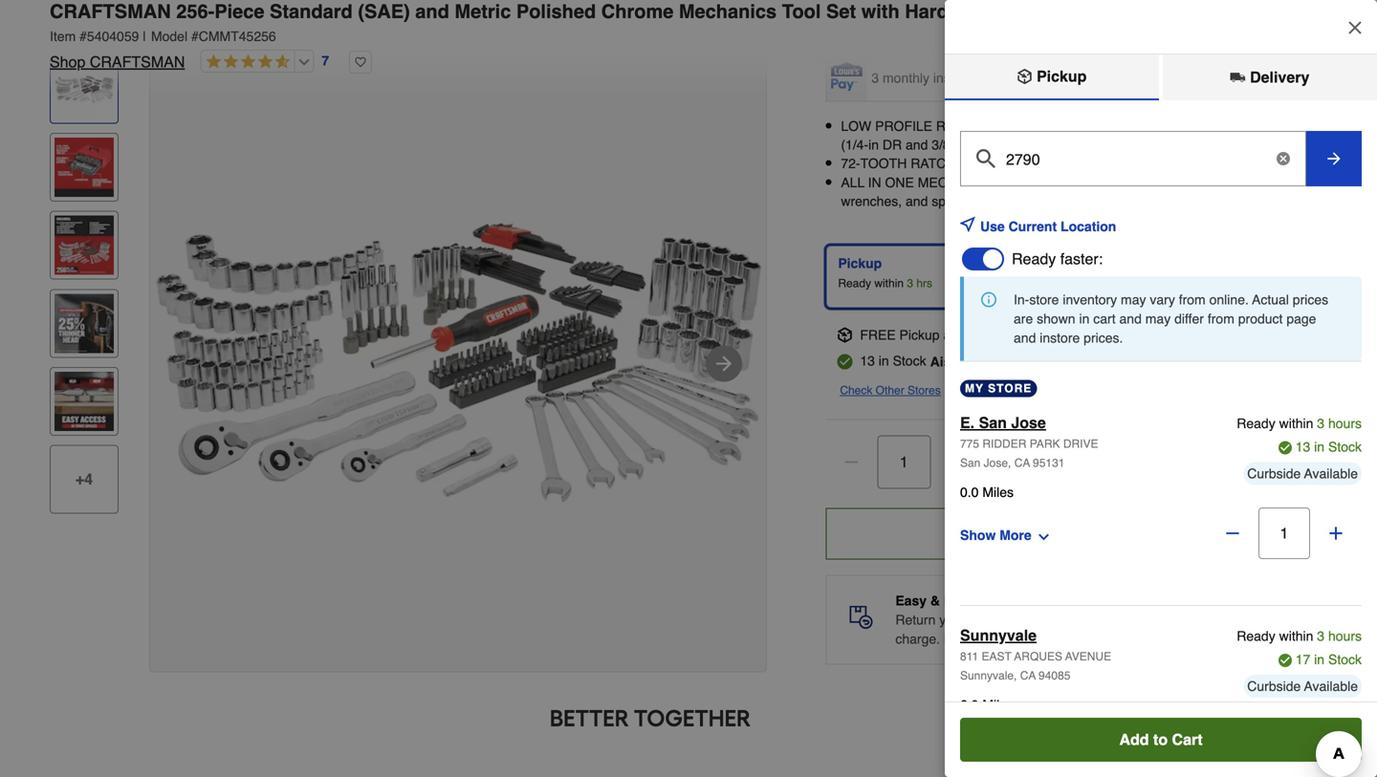 Task type: describe. For each thing, give the bounding box(es) containing it.
pay
[[1140, 70, 1163, 85]]

durable
[[852, 212, 897, 228]]

plus image for minus icon
[[1327, 524, 1346, 543]]

swing
[[1110, 156, 1144, 171]]

with inside craftsman 256-piece standard (sae) and metric polished chrome mechanics tool set with hard case item # 5404059 | model # cmmt45256
[[862, 0, 900, 22]]

in right 17
[[1314, 652, 1325, 668]]

curbside for sunnyvale
[[1248, 679, 1301, 694]]

on
[[1097, 1, 1111, 16]]

to inside button
[[1154, 731, 1168, 749]]

curbside available for e. san jose
[[1248, 466, 1358, 482]]

how
[[910, 20, 934, 35]]

and inside craftsman 256-piece standard (sae) and metric polished chrome mechanics tool set with hard case item # 5404059 | model # cmmt45256
[[415, 0, 449, 22]]

more for show more
[[1000, 528, 1032, 543]]

in-store inventory may vary from online. actual prices are shown in cart  and may differ from product page and instore prices.
[[1014, 292, 1329, 346]]

purchases
[[1161, 1, 1222, 16]]

2 dr from the left
[[969, 137, 988, 153]]

plus image for minus image
[[947, 453, 966, 472]]

easy & free returns return your new, unused item in-store or ship it back to us free of charge.
[[896, 593, 1283, 647]]

up
[[1005, 119, 1022, 134]]

available for e. san jose
[[1305, 466, 1358, 482]]

3 up 13 in stock
[[1317, 416, 1325, 431]]

tight
[[1228, 119, 1253, 134]]

low
[[841, 119, 872, 134]]

buy this now
[[1026, 525, 1127, 543]]

drive
[[1063, 438, 1099, 451]]

pickup image inside button
[[1017, 69, 1033, 84]]

2 vertical spatial pickup
[[900, 328, 940, 343]]

piece
[[214, 0, 264, 22]]

only
[[992, 137, 1017, 153]]

for inside 72-tooth ratchet: delivers 5 degree arc swing all in one mechanics set: contains a full assortment of sockets, ratchets, wrenches, and specialty bits for automotive enthusiasts and mechanics, packed in a durable 2-drawer box
[[1012, 194, 1028, 209]]

bits
[[988, 194, 1009, 209]]

ratchets,
[[1260, 175, 1312, 190]]

store inside in-store inventory may vary from online. actual prices are shown in cart  and may differ from product page and instore prices.
[[1030, 292, 1059, 308]]

soon
[[1113, 277, 1138, 290]]

check other stores button
[[840, 381, 941, 400]]

$94.05
[[872, 1, 913, 16]]

jose inside 'e. san jose 775 ridder park drive san jose, ca 95131'
[[1011, 414, 1046, 432]]

online.
[[1210, 292, 1249, 308]]

box
[[957, 212, 979, 228]]

now
[[1095, 525, 1127, 543]]

and down assortment
[[1172, 194, 1195, 209]]

$94.05 when you choose 5% savings on eligible purchases every day. learn how
[[872, 1, 1287, 35]]

ca inside the "sunnyvale 811 east arques avenue sunnyvale, ca 94085"
[[1020, 670, 1036, 683]]

pickup ready within 3 hrs
[[838, 256, 933, 290]]

1 horizontal spatial from
[[1208, 311, 1235, 327]]

6.0
[[960, 698, 979, 713]]

vary
[[1150, 292, 1175, 308]]

installments
[[933, 70, 1004, 85]]

ready inside 'pickup ready within 3 hrs'
[[838, 277, 871, 290]]

and right cart
[[1120, 311, 1142, 327]]

prices
[[1293, 292, 1329, 308]]

it
[[1170, 613, 1176, 628]]

0 vertical spatial san
[[976, 328, 1000, 343]]

store
[[988, 382, 1032, 396]]

arrow right image
[[1325, 149, 1344, 168]]

for inside low profile ratchet: up to 25% thinner head for access in tight spaces (1/4-in dr and 3/8-in dr only as compared to cmmt81747, cmmt81748, and cmmt81749)
[[1149, 119, 1165, 134]]

$33.00
[[1023, 70, 1064, 85]]

stepper number input field with increment and decrement buttons number field for minus image
[[877, 436, 931, 489]]

pickup for pickup
[[1033, 67, 1087, 85]]

how
[[1207, 70, 1235, 85]]

thinner
[[1071, 119, 1112, 134]]

delivery as soon as tomorrow
[[1097, 256, 1207, 290]]

pickup for pickup ready within 3 hrs
[[838, 256, 882, 271]]

and down the profile
[[906, 137, 928, 153]]

close image
[[1346, 18, 1365, 37]]

delivery for delivery
[[1246, 68, 1310, 86]]

in-
[[1077, 613, 1092, 628]]

assortment
[[1123, 175, 1189, 190]]

cmmt45256
[[199, 29, 276, 44]]

heart outline image
[[349, 51, 372, 74]]

my
[[965, 382, 984, 396]]

shown
[[1037, 311, 1076, 327]]

case
[[954, 0, 1000, 22]]

| inside 13 in stock aisle 64 | bay 7
[[985, 354, 988, 370]]

set:
[[1002, 175, 1030, 190]]

811
[[960, 650, 979, 664]]

and down spaces
[[1286, 137, 1309, 153]]

in left tight at the right of the page
[[1214, 119, 1224, 134]]

day.
[[1263, 1, 1287, 16]]

stock for e. san jose
[[1329, 440, 1362, 455]]

info image
[[981, 292, 997, 308]]

better
[[550, 705, 629, 733]]

arques
[[1014, 650, 1063, 664]]

all
[[841, 175, 865, 190]]

are
[[1014, 311, 1033, 327]]

0.0 miles
[[960, 485, 1014, 500]]

delivers
[[979, 156, 1027, 171]]

your
[[940, 613, 966, 628]]

tomorrow
[[1157, 277, 1207, 290]]

as
[[1097, 277, 1110, 290]]

+4
[[75, 471, 93, 488]]

ca inside 'e. san jose 775 ridder park drive san jose, ca 95131'
[[1015, 457, 1030, 470]]

in inside in-store inventory may vary from online. actual prices are shown in cart  and may differ from product page and instore prices.
[[1079, 311, 1090, 327]]

to inside easy & free returns return your new, unused item in-store or ship it back to us free of charge.
[[1212, 613, 1223, 628]]

every
[[1226, 1, 1259, 16]]

64
[[966, 354, 981, 370]]

to up arc
[[1102, 137, 1113, 153]]

of inside easy & free returns return your new, unused item in-store or ship it back to us free of charge.
[[1271, 613, 1283, 628]]

standard
[[270, 0, 353, 22]]

stock for sunnyvale
[[1329, 652, 1362, 668]]

curbside for e. san jose
[[1248, 466, 1301, 482]]

0 vertical spatial jose
[[1003, 328, 1032, 343]]

available for sunnyvale
[[1305, 679, 1358, 694]]

775
[[960, 438, 979, 451]]

&
[[931, 593, 940, 609]]

head
[[1115, 119, 1145, 134]]

choose
[[977, 1, 1021, 16]]

location
[[1061, 219, 1117, 234]]

show more
[[960, 528, 1032, 543]]

within for e. san jose
[[1279, 416, 1314, 431]]

lowes pay logo image
[[828, 62, 866, 91]]

avenue
[[1066, 650, 1112, 664]]

3 inside 'pickup ready within 3 hrs'
[[907, 277, 914, 290]]

256-
[[176, 0, 214, 22]]

ship
[[1141, 613, 1166, 628]]

lowe's for with
[[1095, 70, 1136, 85]]

return
[[896, 613, 936, 628]]

1 vertical spatial san
[[979, 414, 1007, 432]]

pickup button
[[945, 55, 1159, 100]]

0 horizontal spatial a
[[841, 212, 849, 228]]

check circle filled image
[[1279, 441, 1292, 455]]

full
[[1102, 175, 1119, 190]]

and up 2-
[[906, 194, 928, 209]]

cart
[[1094, 311, 1116, 327]]

0 vertical spatial 7
[[322, 53, 329, 69]]

25%
[[1040, 119, 1067, 134]]

learn more link
[[944, 630, 1012, 649]]

stores
[[908, 384, 941, 397]]

option group containing pickup
[[818, 238, 1335, 316]]

ratchet: for up
[[936, 119, 1001, 134]]

4.6 stars image
[[201, 54, 290, 71]]

5
[[1031, 156, 1039, 171]]

in inside 13 in stock aisle 64 | bay 7
[[879, 353, 889, 369]]

low profile ratchet: up to 25% thinner head for access in tight spaces (1/4-in dr and 3/8-in dr only as compared to cmmt81747, cmmt81748, and cmmt81749)
[[841, 119, 1309, 171]]

0 vertical spatial may
[[1121, 292, 1146, 308]]

3 right lowes pay logo
[[872, 70, 879, 85]]

learn inside the $94.05 when you choose 5% savings on eligible purchases every day. learn how
[[872, 20, 906, 35]]

5%
[[1024, 1, 1044, 16]]

use current location
[[980, 219, 1117, 234]]

ready faster:
[[1012, 250, 1103, 268]]

hours for sunnyvale
[[1329, 629, 1362, 644]]

72-
[[841, 156, 860, 171]]



Task type: locate. For each thing, give the bounding box(es) containing it.
stepper number input field with increment and decrement buttons number field right minus icon
[[1259, 508, 1310, 560]]

0 horizontal spatial |
[[143, 29, 146, 44]]

0 vertical spatial for
[[1149, 119, 1165, 134]]

within up 17
[[1279, 629, 1314, 644]]

0 vertical spatial as
[[1020, 137, 1035, 153]]

craftsman 256-piece standard (sae) and metric polished chrome mechanics tool set with hard case item # 5404059 | model # cmmt45256
[[50, 0, 1000, 44]]

#
[[80, 29, 87, 44], [191, 29, 199, 44]]

as up 5
[[1020, 137, 1035, 153]]

(sae)
[[358, 0, 410, 22]]

check circle filled image
[[837, 354, 853, 370], [1279, 654, 1292, 668]]

2 hours from the top
[[1329, 629, 1362, 644]]

0 vertical spatial lowe's
[[1095, 70, 1136, 85]]

delivery button
[[1163, 55, 1377, 100]]

hard
[[905, 0, 949, 22]]

13 for 13 in stock aisle 64 | bay 7
[[860, 353, 875, 369]]

13 in stock
[[1296, 440, 1362, 455]]

from up differ
[[1179, 292, 1206, 308]]

as inside delivery as soon as tomorrow
[[1141, 277, 1154, 290]]

curbside available down check circle filled icon
[[1248, 466, 1358, 482]]

savings
[[1047, 1, 1093, 16]]

1 miles from the top
[[983, 485, 1014, 500]]

1 horizontal spatial 7
[[1020, 354, 1028, 370]]

0 horizontal spatial pickup image
[[837, 328, 853, 343]]

1 horizontal spatial of
[[1193, 175, 1204, 190]]

2 available from the top
[[1305, 679, 1358, 694]]

dr left only on the right
[[969, 137, 988, 153]]

polished
[[516, 0, 596, 22]]

ca
[[1015, 457, 1030, 470], [1020, 670, 1036, 683]]

0 vertical spatial with
[[862, 0, 900, 22]]

check circle filled image up check
[[837, 354, 853, 370]]

pickup image
[[1017, 69, 1033, 84], [837, 328, 853, 343]]

1 vertical spatial of
[[1193, 175, 1204, 190]]

7 left heart outline image
[[322, 53, 329, 69]]

1 vertical spatial hours
[[1329, 629, 1362, 644]]

charge.
[[896, 632, 940, 647]]

arrow right image
[[713, 352, 736, 375]]

1 curbside from the top
[[1248, 466, 1301, 482]]

in down free
[[879, 353, 889, 369]]

and
[[415, 0, 449, 22], [906, 137, 928, 153], [1286, 137, 1309, 153], [906, 194, 928, 209], [1172, 194, 1195, 209], [1120, 311, 1142, 327], [1014, 330, 1036, 346]]

stock up stores
[[893, 353, 926, 369]]

within for sunnyvale
[[1279, 629, 1314, 644]]

pickup left at
[[900, 328, 940, 343]]

stock right check circle filled icon
[[1329, 440, 1362, 455]]

0 horizontal spatial dr
[[883, 137, 902, 153]]

hours for e. san jose
[[1329, 416, 1362, 431]]

plus image down 775
[[947, 453, 966, 472]]

3 title image from the top
[[55, 216, 114, 275]]

as inside low profile ratchet: up to 25% thinner head for access in tight spaces (1/4-in dr and 3/8-in dr only as compared to cmmt81747, cmmt81748, and cmmt81749)
[[1020, 137, 1035, 153]]

delivery for delivery as soon as tomorrow
[[1097, 256, 1149, 271]]

2 # from the left
[[191, 29, 199, 44]]

2 vertical spatial stock
[[1329, 652, 1362, 668]]

1 horizontal spatial for
[[1149, 119, 1165, 134]]

5 title image from the top
[[55, 372, 114, 431]]

1 horizontal spatial store
[[1092, 613, 1122, 628]]

item number 5 4 0 4 0 5 9 and model number c m m t 4 5 2 5 6 element
[[50, 27, 1328, 46]]

0 horizontal spatial store
[[1030, 292, 1059, 308]]

with right set
[[862, 0, 900, 22]]

| right 64
[[985, 354, 988, 370]]

more up 'east'
[[982, 632, 1012, 647]]

stock inside 13 in stock aisle 64 | bay 7
[[893, 353, 926, 369]]

pickup up 25%
[[1033, 67, 1087, 85]]

ratchet: down 3/8-
[[911, 156, 975, 171]]

jose down are
[[1003, 328, 1032, 343]]

store left or
[[1092, 613, 1122, 628]]

| left model
[[143, 29, 146, 44]]

sunnyvale 811 east arques avenue sunnyvale, ca 94085
[[960, 627, 1112, 683]]

1 dr from the left
[[883, 137, 902, 153]]

shop craftsman
[[50, 53, 185, 71]]

learn right pay
[[1167, 70, 1203, 85]]

0 horizontal spatial lowe's
[[1035, 328, 1077, 343]]

1 horizontal spatial #
[[191, 29, 199, 44]]

0.0
[[960, 485, 979, 500]]

within up check circle filled icon
[[1279, 416, 1314, 431]]

available down 13 in stock
[[1305, 466, 1358, 482]]

learn inside learn more link
[[944, 632, 978, 647]]

1 horizontal spatial as
[[1141, 277, 1154, 290]]

more right show
[[1000, 528, 1032, 543]]

hours
[[1329, 416, 1362, 431], [1329, 629, 1362, 644]]

in
[[868, 175, 882, 190]]

1 title image from the top
[[55, 60, 114, 119]]

1 horizontal spatial 13
[[1296, 440, 1311, 455]]

pickup inside button
[[1033, 67, 1087, 85]]

0 vertical spatial store
[[1030, 292, 1059, 308]]

drawer
[[913, 212, 953, 228]]

0 vertical spatial plus image
[[947, 453, 966, 472]]

7 right bay
[[1020, 354, 1028, 370]]

to right add
[[1154, 731, 1168, 749]]

0 vertical spatial |
[[143, 29, 146, 44]]

dr up tooth
[[883, 137, 902, 153]]

ca right jose,
[[1015, 457, 1030, 470]]

lowe's for jose
[[1035, 328, 1077, 343]]

0 vertical spatial craftsman
[[50, 0, 171, 22]]

jose,
[[984, 457, 1011, 470]]

san up ridder
[[979, 414, 1007, 432]]

2 horizontal spatial pickup
[[1033, 67, 1087, 85]]

3 up 17 in stock on the bottom right of page
[[1317, 629, 1325, 644]]

0 horizontal spatial with
[[862, 0, 900, 22]]

1 # from the left
[[80, 29, 87, 44]]

e.
[[960, 328, 972, 343], [960, 414, 975, 432]]

differ
[[1175, 311, 1204, 327]]

2 horizontal spatial learn
[[1167, 70, 1203, 85]]

arc
[[1088, 156, 1106, 171]]

miles for e. san jose
[[983, 485, 1014, 500]]

with right $33.00
[[1067, 70, 1091, 85]]

1 horizontal spatial delivery
[[1246, 68, 1310, 86]]

1 vertical spatial with
[[1067, 70, 1091, 85]]

store
[[1030, 292, 1059, 308], [1092, 613, 1122, 628]]

1 hours from the top
[[1329, 416, 1362, 431]]

e. san jose 775 ridder park drive san jose, ca 95131
[[960, 414, 1099, 470]]

1 vertical spatial ratchet:
[[911, 156, 975, 171]]

1 vertical spatial stock
[[1329, 440, 1362, 455]]

1 vertical spatial within
[[1279, 416, 1314, 431]]

curbside down check circle filled icon
[[1248, 466, 1301, 482]]

curbside available for sunnyvale
[[1248, 679, 1358, 694]]

4 title image from the top
[[55, 294, 114, 353]]

unused
[[1001, 613, 1045, 628]]

2 vertical spatial san
[[960, 457, 981, 470]]

in up mechanics
[[955, 137, 965, 153]]

one
[[885, 175, 914, 190]]

for
[[1149, 119, 1165, 134], [1012, 194, 1028, 209]]

gps image
[[960, 217, 976, 232]]

bay
[[992, 354, 1017, 370]]

ready within 3 hours up 17
[[1237, 629, 1362, 644]]

2 curbside available from the top
[[1248, 679, 1358, 694]]

of left sockets, on the top right
[[1193, 175, 1204, 190]]

ridder
[[983, 438, 1027, 451]]

in right check circle filled icon
[[1314, 440, 1325, 455]]

as right soon
[[1141, 277, 1154, 290]]

a left full
[[1091, 175, 1098, 190]]

to
[[1025, 119, 1037, 134], [1102, 137, 1113, 153], [1212, 613, 1223, 628], [1154, 731, 1168, 749]]

shop
[[50, 53, 85, 71]]

1 vertical spatial available
[[1305, 679, 1358, 694]]

minus image
[[842, 453, 861, 472]]

2 title image from the top
[[55, 138, 114, 197]]

san up 64
[[976, 328, 1000, 343]]

0 vertical spatial pickup image
[[1017, 69, 1033, 84]]

within inside 'pickup ready within 3 hrs'
[[875, 277, 904, 290]]

0 vertical spatial miles
[[983, 485, 1014, 500]]

check other stores
[[840, 384, 941, 397]]

0 vertical spatial within
[[875, 277, 904, 290]]

0 vertical spatial available
[[1305, 466, 1358, 482]]

and down are
[[1014, 330, 1036, 346]]

ratchet: inside 72-tooth ratchet: delivers 5 degree arc swing all in one mechanics set: contains a full assortment of sockets, ratchets, wrenches, and specialty bits for automotive enthusiasts and mechanics, packed in a durable 2-drawer box
[[911, 156, 975, 171]]

delivery up soon
[[1097, 256, 1149, 271]]

0 vertical spatial e.
[[960, 328, 972, 343]]

5404059
[[87, 29, 139, 44]]

in right packed
[[1317, 194, 1327, 209]]

to right up
[[1025, 119, 1037, 134]]

1 vertical spatial learn
[[1167, 70, 1203, 85]]

this
[[1059, 525, 1091, 543]]

1 horizontal spatial a
[[1091, 175, 1098, 190]]

1 vertical spatial 7
[[1020, 354, 1028, 370]]

when
[[916, 1, 948, 16]]

check circle filled image for 17
[[1279, 654, 1292, 668]]

craftsman
[[50, 0, 171, 22], [90, 53, 185, 71]]

0 vertical spatial stock
[[893, 353, 926, 369]]

pickup image left free
[[837, 328, 853, 343]]

2 horizontal spatial of
[[1271, 613, 1283, 628]]

0 horizontal spatial from
[[1179, 292, 1206, 308]]

you
[[952, 1, 974, 16]]

add to cart button
[[960, 718, 1362, 762]]

0 horizontal spatial check circle filled image
[[837, 354, 853, 370]]

94085
[[1039, 670, 1071, 683]]

1 horizontal spatial lowe's
[[1095, 70, 1136, 85]]

hours up 17 in stock on the bottom right of page
[[1329, 629, 1362, 644]]

0 vertical spatial learn
[[872, 20, 906, 35]]

ratchet: for delivers
[[911, 156, 975, 171]]

in down inventory in the top of the page
[[1079, 311, 1090, 327]]

delivery up spaces
[[1246, 68, 1310, 86]]

dr
[[883, 137, 902, 153], [969, 137, 988, 153]]

delivery inside button
[[1246, 68, 1310, 86]]

0 vertical spatial curbside available
[[1248, 466, 1358, 482]]

Stepper number input field with increment and decrement buttons number field
[[877, 436, 931, 489], [1259, 508, 1310, 560]]

(1/4-
[[841, 137, 869, 153]]

may down vary
[[1146, 311, 1171, 327]]

in up cmmt81749) at top right
[[869, 137, 879, 153]]

0 vertical spatial delivery
[[1246, 68, 1310, 86]]

1 horizontal spatial dr
[[969, 137, 988, 153]]

13 down free
[[860, 353, 875, 369]]

sunnyvale
[[960, 627, 1037, 645]]

miles for sunnyvale
[[983, 698, 1014, 713]]

2 curbside from the top
[[1248, 679, 1301, 694]]

1 vertical spatial ca
[[1020, 670, 1036, 683]]

of right free in the right of the page
[[1271, 613, 1283, 628]]

curbside available down 17
[[1248, 679, 1358, 694]]

| inside craftsman 256-piece standard (sae) and metric polished chrome mechanics tool set with hard case item # 5404059 | model # cmmt45256
[[143, 29, 146, 44]]

miles right 0.0
[[983, 485, 1014, 500]]

truck filled image
[[1231, 70, 1246, 85]]

learn
[[872, 20, 906, 35], [1167, 70, 1203, 85], [944, 632, 978, 647]]

1 vertical spatial may
[[1146, 311, 1171, 327]]

0 vertical spatial pickup
[[1033, 67, 1087, 85]]

ratchet: up 3/8-
[[936, 119, 1001, 134]]

1 vertical spatial |
[[985, 354, 988, 370]]

plus image down 13 in stock
[[1327, 524, 1346, 543]]

ca down arques
[[1020, 670, 1036, 683]]

1 vertical spatial craftsman
[[90, 53, 185, 71]]

1 vertical spatial more
[[982, 632, 1012, 647]]

stock right 17
[[1329, 652, 1362, 668]]

1 vertical spatial miles
[[983, 698, 1014, 713]]

3 monthly installments of $33.00 with lowe's pay learn how
[[872, 70, 1235, 85]]

store inside easy & free returns return your new, unused item in-store or ship it back to us free of charge.
[[1092, 613, 1122, 628]]

of left $33.00
[[1008, 70, 1019, 85]]

and right (sae)
[[415, 0, 449, 22]]

0 vertical spatial ca
[[1015, 457, 1030, 470]]

2 ready within 3 hours from the top
[[1237, 629, 1362, 644]]

1 ready within 3 hours from the top
[[1237, 416, 1362, 431]]

free
[[860, 328, 896, 343]]

2 miles from the top
[[983, 698, 1014, 713]]

0 vertical spatial stepper number input field with increment and decrement buttons number field
[[877, 436, 931, 489]]

0 vertical spatial check circle filled image
[[837, 354, 853, 370]]

more for learn more
[[982, 632, 1012, 647]]

ratchet: inside low profile ratchet: up to 25% thinner head for access in tight spaces (1/4-in dr and 3/8-in dr only as compared to cmmt81747, cmmt81748, and cmmt81749)
[[936, 119, 1001, 134]]

or
[[1126, 613, 1138, 628]]

stepper number input field with increment and decrement buttons number field right minus image
[[877, 436, 931, 489]]

e. right at
[[960, 328, 972, 343]]

1 vertical spatial pickup image
[[837, 328, 853, 343]]

craftsman inside craftsman 256-piece standard (sae) and metric polished chrome mechanics tool set with hard case item # 5404059 | model # cmmt45256
[[50, 0, 171, 22]]

tool
[[782, 0, 821, 22]]

e. san jose link
[[960, 412, 1046, 435]]

sunnyvale link
[[960, 625, 1037, 648]]

add
[[1120, 731, 1149, 749]]

lowe's down shown
[[1035, 328, 1077, 343]]

1 vertical spatial ready within 3 hours
[[1237, 629, 1362, 644]]

13
[[860, 353, 875, 369], [1296, 440, 1311, 455]]

check circle filled image for 13
[[837, 354, 853, 370]]

aisle
[[930, 354, 962, 370]]

mechanics,
[[1198, 194, 1266, 209]]

2 vertical spatial learn
[[944, 632, 978, 647]]

current
[[1009, 219, 1057, 234]]

sunnyvale,
[[960, 670, 1017, 683]]

2 vertical spatial of
[[1271, 613, 1283, 628]]

minus image
[[1223, 524, 1243, 543]]

3 left hrs
[[907, 277, 914, 290]]

7
[[322, 53, 329, 69], [1020, 354, 1028, 370]]

0 horizontal spatial delivery
[[1097, 256, 1149, 271]]

miles right the 6.0
[[983, 698, 1014, 713]]

7 inside 13 in stock aisle 64 | bay 7
[[1020, 354, 1028, 370]]

a left durable
[[841, 212, 849, 228]]

free
[[1245, 613, 1268, 628]]

0 horizontal spatial #
[[80, 29, 87, 44]]

0 horizontal spatial for
[[1012, 194, 1028, 209]]

for down the 'set:'
[[1012, 194, 1028, 209]]

1 horizontal spatial pickup image
[[1017, 69, 1033, 84]]

13 right check circle filled icon
[[1296, 440, 1311, 455]]

better together heading
[[50, 703, 1251, 734]]

1 vertical spatial check circle filled image
[[1279, 654, 1292, 668]]

my store
[[965, 382, 1032, 396]]

ready within 3 hours for e. san jose
[[1237, 416, 1362, 431]]

title image
[[55, 60, 114, 119], [55, 138, 114, 197], [55, 216, 114, 275], [55, 294, 114, 353], [55, 372, 114, 431]]

e. inside 'e. san jose 775 ridder park drive san jose, ca 95131'
[[960, 414, 975, 432]]

1 vertical spatial plus image
[[1327, 524, 1346, 543]]

1 vertical spatial lowe's
[[1035, 328, 1077, 343]]

stepper number input field with increment and decrement buttons number field for minus icon
[[1259, 508, 1310, 560]]

1 curbside available from the top
[[1248, 466, 1358, 482]]

2-
[[901, 212, 913, 228]]

mechanics
[[679, 0, 777, 22]]

1 vertical spatial curbside available
[[1248, 679, 1358, 694]]

0 vertical spatial ready within 3 hours
[[1237, 416, 1362, 431]]

1 vertical spatial for
[[1012, 194, 1028, 209]]

1 horizontal spatial plus image
[[1327, 524, 1346, 543]]

ready within 3 hours up check circle filled icon
[[1237, 416, 1362, 431]]

to left us
[[1212, 613, 1223, 628]]

1 horizontal spatial stepper number input field with increment and decrement buttons number field
[[1259, 508, 1310, 560]]

1 vertical spatial curbside
[[1248, 679, 1301, 694]]

6.0 miles
[[960, 698, 1014, 713]]

0 vertical spatial from
[[1179, 292, 1206, 308]]

craftsman up 5404059 on the top left of page
[[50, 0, 171, 22]]

check circle filled image left 17
[[1279, 654, 1292, 668]]

with
[[862, 0, 900, 22], [1067, 70, 1091, 85]]

within left hrs
[[875, 277, 904, 290]]

0 horizontal spatial plus image
[[947, 453, 966, 472]]

item
[[1048, 613, 1074, 628]]

learn up the 811
[[944, 632, 978, 647]]

pickup image up up
[[1017, 69, 1033, 84]]

craftsman down 5404059 on the top left of page
[[90, 53, 185, 71]]

san down 775
[[960, 457, 981, 470]]

back
[[1180, 613, 1208, 628]]

1 available from the top
[[1305, 466, 1358, 482]]

0 vertical spatial hours
[[1329, 416, 1362, 431]]

cmmt81748,
[[1201, 137, 1282, 153]]

together
[[634, 705, 751, 733]]

plus image
[[947, 453, 966, 472], [1327, 524, 1346, 543]]

in inside 72-tooth ratchet: delivers 5 degree arc swing all in one mechanics set: contains a full assortment of sockets, ratchets, wrenches, and specialty bits for automotive enthusiasts and mechanics, packed in a durable 2-drawer box
[[1317, 194, 1327, 209]]

ready within 3 hours for sunnyvale
[[1237, 629, 1362, 644]]

72-tooth ratchet: delivers 5 degree arc swing all in one mechanics set: contains a full assortment of sockets, ratchets, wrenches, and specialty bits for automotive enthusiasts and mechanics, packed in a durable 2-drawer box
[[841, 156, 1327, 228]]

prices.
[[1084, 330, 1123, 346]]

pickup down durable
[[838, 256, 882, 271]]

cart
[[1172, 731, 1203, 749]]

actual
[[1252, 292, 1289, 308]]

1 vertical spatial a
[[841, 212, 849, 228]]

0 horizontal spatial of
[[1008, 70, 1019, 85]]

for up cmmt81747,
[[1149, 119, 1165, 134]]

pickup inside 'pickup ready within 3 hrs'
[[838, 256, 882, 271]]

degree
[[1042, 156, 1084, 171]]

0 vertical spatial 13
[[860, 353, 875, 369]]

contains
[[1034, 175, 1087, 190]]

check
[[840, 384, 873, 397]]

e. up 775
[[960, 414, 975, 432]]

hours up 13 in stock
[[1329, 416, 1362, 431]]

0 vertical spatial curbside
[[1248, 466, 1301, 482]]

# right item
[[80, 29, 87, 44]]

lowe's left pay
[[1095, 70, 1136, 85]]

delivery inside delivery as soon as tomorrow
[[1097, 256, 1149, 271]]

0 horizontal spatial learn
[[872, 20, 906, 35]]

learn how link
[[1167, 70, 1235, 85]]

cmmt81749)
[[841, 156, 923, 171]]

2 vertical spatial within
[[1279, 629, 1314, 644]]

3/8-
[[932, 137, 955, 153]]

1 vertical spatial jose
[[1011, 414, 1046, 432]]

from down online.
[[1208, 311, 1235, 327]]

option group
[[818, 238, 1335, 316]]

model
[[151, 29, 188, 44]]

0 horizontal spatial pickup
[[838, 256, 882, 271]]

# down 256-
[[191, 29, 199, 44]]

jose up park
[[1011, 414, 1046, 432]]

1 horizontal spatial pickup
[[900, 328, 940, 343]]

learn down the $94.05
[[872, 20, 906, 35]]

use current location button
[[980, 206, 1147, 248]]

better together
[[550, 705, 751, 733]]

1 vertical spatial 13
[[1296, 440, 1311, 455]]

Label text field
[[968, 141, 1299, 169]]

13 inside 13 in stock aisle 64 | bay 7
[[860, 353, 875, 369]]

1 horizontal spatial check circle filled image
[[1279, 654, 1292, 668]]

1 horizontal spatial learn
[[944, 632, 978, 647]]

a
[[1091, 175, 1098, 190], [841, 212, 849, 228]]

13 for 13 in stock
[[1296, 440, 1311, 455]]

1 vertical spatial e.
[[960, 414, 975, 432]]

learn more
[[944, 632, 1012, 647]]

95131
[[1033, 457, 1065, 470]]

available down 17 in stock on the bottom right of page
[[1305, 679, 1358, 694]]

may down soon
[[1121, 292, 1146, 308]]

store up shown
[[1030, 292, 1059, 308]]

0 vertical spatial a
[[1091, 175, 1098, 190]]

of inside 72-tooth ratchet: delivers 5 degree arc swing all in one mechanics set: contains a full assortment of sockets, ratchets, wrenches, and specialty bits for automotive enthusiasts and mechanics, packed in a durable 2-drawer box
[[1193, 175, 1204, 190]]



Task type: vqa. For each thing, say whether or not it's contained in the screenshot.
leftmost Lighting & Ceiling Fans link
no



